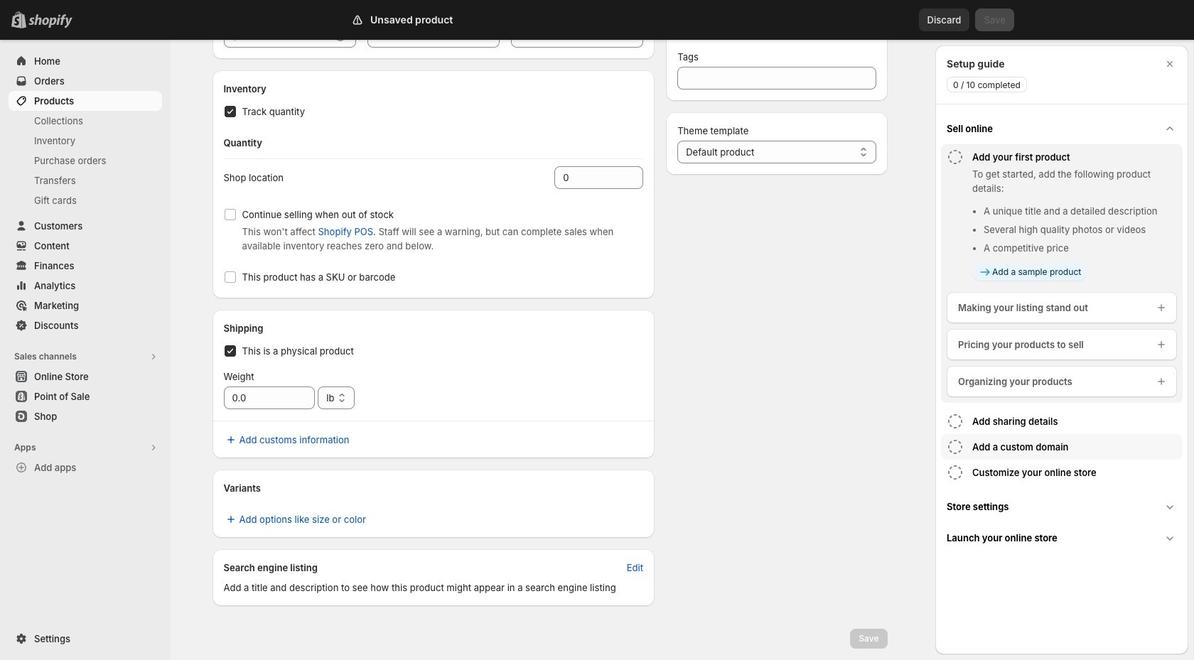 Task type: locate. For each thing, give the bounding box(es) containing it.
mark customize your online store as done image
[[947, 464, 964, 481]]

  text field
[[242, 25, 330, 48]]

None number field
[[555, 166, 622, 189]]

None text field
[[367, 25, 500, 48], [678, 67, 876, 90], [367, 25, 500, 48], [678, 67, 876, 90]]

None text field
[[511, 25, 644, 48]]

dialog
[[936, 46, 1189, 655]]

mark add a custom domain as done image
[[947, 439, 964, 456]]



Task type: vqa. For each thing, say whether or not it's contained in the screenshot.
the Mark Add your first product as done icon at the right of the page
yes



Task type: describe. For each thing, give the bounding box(es) containing it.
mark add your first product as done image
[[947, 149, 964, 166]]

shopify image
[[31, 14, 75, 28]]

0.0 text field
[[224, 387, 315, 410]]

mark add sharing details as done image
[[947, 413, 964, 430]]



